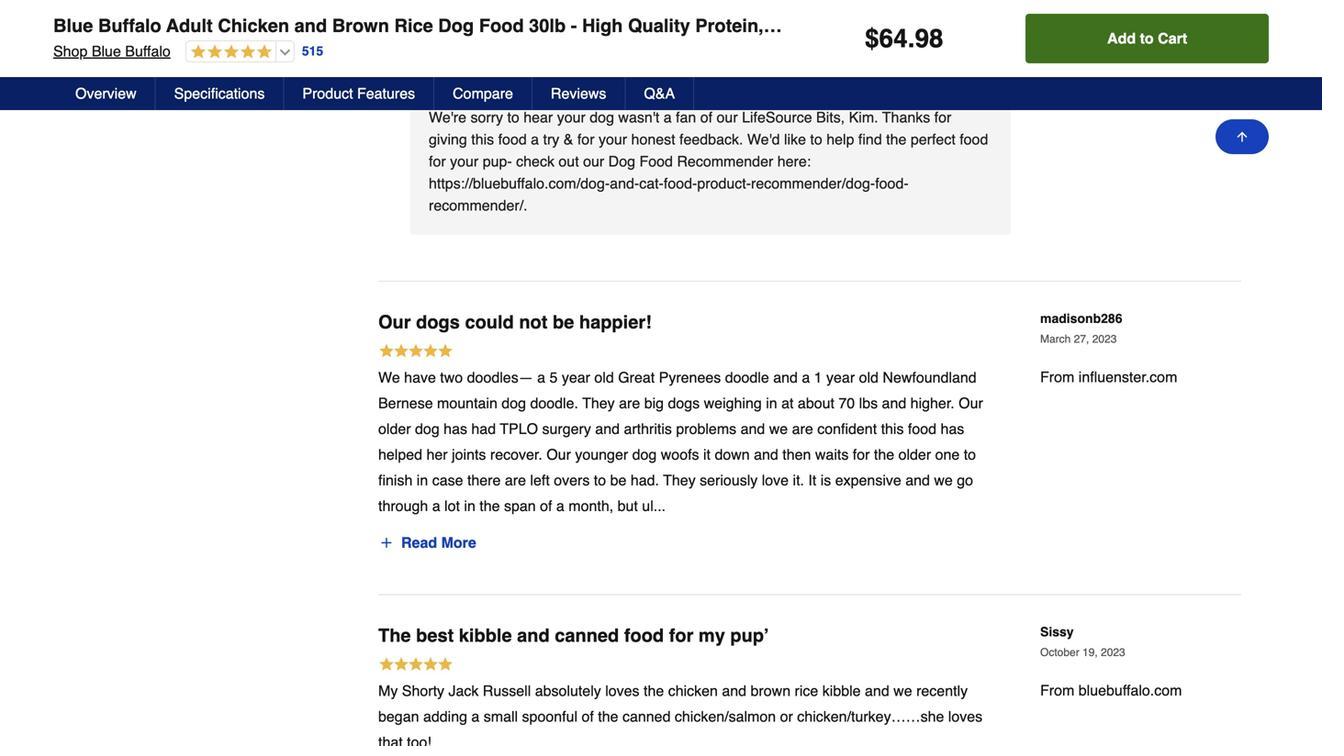 Task type: describe. For each thing, give the bounding box(es) containing it.
specifications
[[174, 85, 265, 102]]

compare
[[453, 85, 513, 102]]

a left the 5
[[537, 369, 545, 386]]

a inside 'my shorty jack russell absolutely loves the chicken and brown rice kibble and we recently began adding a small spoonful of the canned chicken/salmon or chicken/turkey……she loves that too!'
[[471, 708, 480, 725]]

0 horizontal spatial loves
[[605, 683, 640, 700]]

care inside 'blue buffalo care team september 26, 2023'
[[1119, 58, 1148, 73]]

5
[[549, 369, 558, 386]]

2 horizontal spatial &
[[1310, 15, 1322, 36]]

0 horizontal spatial be
[[553, 312, 574, 333]]

influenster.com
[[1079, 369, 1177, 386]]

brown
[[332, 15, 389, 36]]

but
[[618, 498, 638, 515]]

0 vertical spatial dog
[[438, 15, 474, 36]]

find
[[858, 131, 882, 148]]

0 vertical spatial we
[[769, 420, 788, 437]]

happier!
[[579, 312, 652, 333]]

joints
[[452, 446, 486, 463]]

19,
[[1082, 646, 1098, 659]]

then
[[782, 446, 811, 463]]

0 horizontal spatial our
[[378, 312, 411, 333]]

overview
[[75, 85, 137, 102]]

product features button
[[284, 77, 434, 110]]

surgery
[[542, 420, 591, 437]]

6
[[1046, 15, 1056, 36]]

small
[[484, 708, 518, 725]]

0 vertical spatial our
[[717, 109, 738, 126]]

finish
[[378, 472, 413, 489]]

began
[[378, 708, 419, 725]]

add
[[1107, 30, 1136, 47]]

of inside we're sorry to hear your dog wasn't a fan of our lifesource bits, kim. thanks for giving this food a try & for your honest feedback. we'd like to help find the perfect food for your pup- check out our dog food recommender here: https://bluebuffalo.com/dog-and-cat-food-product-recommender/dog-food- recommender/.
[[700, 109, 713, 126]]

the best kibble and canned food for my pup'
[[378, 625, 769, 646]]

one
[[935, 446, 960, 463]]

go
[[957, 472, 973, 489]]

it
[[808, 472, 816, 489]]

recover.
[[490, 446, 542, 463]]

3
[[1013, 15, 1023, 36]]

compare button
[[434, 77, 532, 110]]

madisonb286
[[1040, 311, 1122, 326]]

be inside "we have two doodles— a 5 year old great pyrenees doodle and a 1 year old newfoundland bernese mountain dog doodle. they are big dogs weighing in at about 70 lbs and higher. our older dog has had tplo surgery and arthritis problems and we are confident this food has helped her joints recover. our younger dog woofs it down and then waits for the older one to finish in case there are left overs to be had. they seriously love it. it is expensive and we go through a lot in the span of a month, but ul..."
[[610, 472, 626, 489]]

to right like
[[810, 131, 822, 148]]

1 vertical spatial your
[[599, 131, 627, 148]]

-
[[571, 15, 577, 36]]

jack
[[448, 683, 479, 700]]

september
[[1040, 79, 1094, 92]]

dog up "her"
[[415, 420, 440, 437]]

the up expensive
[[874, 446, 894, 463]]

recommender/dog-
[[751, 175, 875, 192]]

from influenster.com
[[1040, 369, 1177, 386]]

rice
[[394, 15, 433, 36]]

sorry
[[470, 109, 503, 126]]

left
[[530, 472, 550, 489]]

70
[[839, 395, 855, 412]]

1 vertical spatial we
[[934, 472, 953, 489]]

buffalo inside 'blue buffalo care team september 26, 2023'
[[1072, 58, 1116, 73]]

lifesource
[[742, 109, 812, 126]]

a left lot
[[432, 498, 440, 515]]

1 horizontal spatial our
[[546, 446, 571, 463]]

canned inside 'my shorty jack russell absolutely loves the chicken and brown rice kibble and we recently began adding a small spoonful of the canned chicken/salmon or chicken/turkey……she loves that too!'
[[622, 708, 671, 725]]

had.
[[631, 472, 659, 489]]

food inside "we have two doodles— a 5 year old great pyrenees doodle and a 1 year old newfoundland bernese mountain dog doodle. they are big dogs weighing in at about 70 lbs and higher. our older dog has had tplo surgery and arthritis problems and we are confident this food has helped her joints recover. our younger dog woofs it down and then waits for the older one to finish in case there are left overs to be had. they seriously love it. it is expensive and we go through a lot in the span of a month, but ul..."
[[908, 420, 937, 437]]

and down weighing
[[741, 420, 765, 437]]

of inside 'my shorty jack russell absolutely loves the chicken and brown rice kibble and we recently began adding a small spoonful of the canned chicken/salmon or chicken/turkey……she loves that too!'
[[582, 708, 594, 725]]

doodle
[[725, 369, 769, 386]]

expensive
[[835, 472, 901, 489]]

0 vertical spatial kibble
[[459, 625, 512, 646]]

features
[[357, 85, 415, 102]]

and left go
[[905, 472, 930, 489]]

to down younger
[[594, 472, 606, 489]]

a left fan
[[664, 109, 672, 126]]

515
[[302, 44, 323, 58]]

feedback.
[[679, 131, 743, 148]]

for right acids
[[1165, 15, 1189, 36]]

chicken/turkey……she
[[797, 708, 944, 725]]

5 stars image for best
[[378, 656, 454, 676]]

adult
[[166, 15, 213, 36]]

my shorty jack russell absolutely loves the chicken and brown rice kibble and we recently began adding a small spoonful of the canned chicken/salmon or chicken/turkey……she loves that too!
[[378, 683, 983, 746]]

recommender/.
[[429, 197, 528, 214]]

or
[[780, 708, 793, 725]]

protein,
[[695, 15, 764, 36]]

0 horizontal spatial care
[[630, 75, 663, 92]]

we're sorry to hear your dog wasn't a fan of our lifesource bits, kim. thanks for giving this food a try & for your honest feedback. we'd like to help find the perfect food for your pup- check out our dog food recommender here: https://bluebuffalo.com/dog-and-cat-food-product-recommender/dog-food- recommender/.
[[429, 109, 988, 214]]

dog inside we're sorry to hear your dog wasn't a fan of our lifesource bits, kim. thanks for giving this food a try & for your honest feedback. we'd like to help find the perfect food for your pup- check out our dog food recommender here: https://bluebuffalo.com/dog-and-cat-food-product-recommender/dog-food- recommender/.
[[590, 109, 614, 126]]

fatty
[[1062, 15, 1105, 36]]

more
[[441, 534, 476, 551]]

98
[[915, 24, 943, 53]]

for inside "we have two doodles— a 5 year old great pyrenees doodle and a 1 year old newfoundland bernese mountain dog doodle. they are big dogs weighing in at about 70 lbs and higher. our older dog has had tplo surgery and arthritis problems and we are confident this food has helped her joints recover. our younger dog woofs it down and then waits for the older one to finish in case there are left overs to be had. they seriously love it. it is expensive and we go through a lot in the span of a month, but ul..."
[[853, 446, 870, 463]]

try
[[543, 131, 559, 148]]

26,
[[1097, 79, 1112, 92]]

omega
[[945, 15, 1007, 36]]

the inside we're sorry to hear your dog wasn't a fan of our lifesource bits, kim. thanks for giving this food a try & for your honest feedback. we'd like to help find the perfect food for your pup- check out our dog food recommender here: https://bluebuffalo.com/dog-and-cat-food-product-recommender/dog-food- recommender/.
[[886, 131, 907, 148]]

great
[[618, 369, 655, 386]]

plus image
[[379, 536, 394, 550]]

giving
[[429, 131, 467, 148]]

blue inside 'blue buffalo care team september 26, 2023'
[[1040, 58, 1068, 73]]

kibble inside 'my shorty jack russell absolutely loves the chicken and brown rice kibble and we recently began adding a small spoonful of the canned chicken/salmon or chicken/turkey……she loves that too!'
[[822, 683, 861, 700]]

q&a
[[644, 85, 675, 102]]

we have two doodles— a 5 year old great pyrenees doodle and a 1 year old newfoundland bernese mountain dog doodle. they are big dogs weighing in at about 70 lbs and higher. our older dog has had tplo surgery and arthritis problems and we are confident this food has helped her joints recover. our younger dog woofs it down and then waits for the older one to finish in case there are left overs to be had. they seriously love it. it is expensive and we go through a lot in the span of a month, but ul...
[[378, 369, 983, 515]]

fan
[[676, 109, 696, 126]]

2 has from the left
[[941, 420, 964, 437]]

pup'
[[730, 625, 769, 646]]

higher.
[[910, 395, 955, 412]]

0 horizontal spatial food
[[479, 15, 524, 36]]

from
[[503, 75, 536, 92]]

madisonb286 march 27, 2023
[[1040, 311, 1122, 346]]

2 vertical spatial in
[[464, 498, 475, 515]]

month,
[[569, 498, 613, 515]]

my
[[378, 683, 398, 700]]

to inside 'button'
[[1140, 30, 1154, 47]]

hear
[[524, 109, 553, 126]]

cart
[[1158, 30, 1187, 47]]

overview button
[[57, 77, 156, 110]]

food up the pup- in the top of the page
[[498, 131, 527, 148]]

5 stars image for dogs
[[378, 342, 454, 362]]

2 vertical spatial your
[[450, 153, 479, 170]]

2 old from the left
[[859, 369, 879, 386]]

the down absolutely
[[598, 708, 618, 725]]

for left my
[[669, 625, 693, 646]]

and-
[[610, 175, 639, 192]]

we're
[[429, 109, 466, 126]]

1 vertical spatial they
[[663, 472, 696, 489]]

of inside "we have two doodles— a 5 year old great pyrenees doodle and a 1 year old newfoundland bernese mountain dog doodle. they are big dogs weighing in at about 70 lbs and higher. our older dog has had tplo surgery and arthritis problems and we are confident this food has helped her joints recover. our younger dog woofs it down and then waits for the older one to finish in case there are left overs to be had. they seriously love it. it is expensive and we go through a lot in the span of a month, but ul..."
[[540, 498, 552, 515]]

0 vertical spatial are
[[619, 395, 640, 412]]

1 year from the left
[[562, 369, 590, 386]]

dogs inside "we have two doodles— a 5 year old great pyrenees doodle and a 1 year old newfoundland bernese mountain dog doodle. they are big dogs weighing in at about 70 lbs and higher. our older dog has had tplo surgery and arthritis problems and we are confident this food has helped her joints recover. our younger dog woofs it down and then waits for the older one to finish in case there are left overs to be had. they seriously love it. it is expensive and we go through a lot in the span of a month, but ul..."
[[668, 395, 700, 412]]

lbs
[[859, 395, 878, 412]]

and up chicken/turkey……she
[[865, 683, 889, 700]]

from for the best kibble and canned food for my pup'
[[1040, 682, 1074, 699]]

shop blue buffalo
[[53, 43, 171, 60]]

case
[[432, 472, 463, 489]]

1 horizontal spatial loves
[[948, 708, 983, 725]]

here:
[[777, 153, 811, 170]]

buffalo up wasn't
[[576, 75, 626, 92]]

it.
[[793, 472, 804, 489]]

doodle.
[[530, 395, 578, 412]]

mountain
[[437, 395, 497, 412]]

food left my
[[624, 625, 664, 646]]

two
[[440, 369, 463, 386]]

and up russell
[[517, 625, 550, 646]]

for down giving
[[429, 153, 446, 170]]

cat-
[[639, 175, 664, 192]]

buffalo up shop blue buffalo
[[98, 15, 161, 36]]

0 horizontal spatial older
[[378, 420, 411, 437]]



Task type: vqa. For each thing, say whether or not it's contained in the screenshot.
'Dog' to the right
yes



Task type: locate. For each thing, give the bounding box(es) containing it.
food- down find
[[875, 175, 909, 192]]

0 vertical spatial from
[[1040, 369, 1074, 386]]

dog up had.
[[632, 446, 657, 463]]

help
[[826, 131, 854, 148]]

of right span
[[540, 498, 552, 515]]

have
[[404, 369, 436, 386]]

for up expensive
[[853, 446, 870, 463]]

brown
[[751, 683, 791, 700]]

and up at
[[773, 369, 798, 386]]

0 vertical spatial your
[[557, 109, 586, 126]]

1 old from the left
[[594, 369, 614, 386]]

old up lbs on the bottom right
[[859, 369, 879, 386]]

chicken
[[668, 683, 718, 700]]

dog up tplo
[[502, 395, 526, 412]]

they down woofs on the bottom of the page
[[663, 472, 696, 489]]

down
[[715, 446, 750, 463]]

0 vertical spatial canned
[[555, 625, 619, 646]]

for up out
[[577, 131, 594, 148]]

our down surgery
[[546, 446, 571, 463]]

0 vertical spatial in
[[766, 395, 777, 412]]

chicken/salmon
[[675, 708, 776, 725]]

& right 3
[[1028, 15, 1041, 36]]

it
[[703, 446, 711, 463]]

2023 for our dogs could not be happier!
[[1092, 333, 1117, 346]]

honest
[[631, 131, 675, 148]]

quality
[[628, 15, 690, 36]]

1 vertical spatial from
[[1040, 682, 1074, 699]]

response
[[429, 75, 499, 92]]

we left go
[[934, 472, 953, 489]]

ul...
[[642, 498, 666, 515]]

2023 right 27,
[[1092, 333, 1117, 346]]

older left one
[[898, 446, 931, 463]]

1 horizontal spatial our
[[717, 109, 738, 126]]

from down "march"
[[1040, 369, 1074, 386]]

0 vertical spatial 5 stars image
[[378, 342, 454, 362]]

1
[[814, 369, 822, 386]]

2 horizontal spatial we
[[934, 472, 953, 489]]

a down the overs
[[556, 498, 564, 515]]

0 vertical spatial of
[[700, 109, 713, 126]]

loves right absolutely
[[605, 683, 640, 700]]

0 horizontal spatial of
[[540, 498, 552, 515]]

1 vertical spatial food
[[639, 153, 673, 170]]

in
[[766, 395, 777, 412], [417, 472, 428, 489], [464, 498, 475, 515]]

to
[[1140, 30, 1154, 47], [507, 109, 519, 126], [810, 131, 822, 148], [964, 446, 976, 463], [594, 472, 606, 489]]

0 vertical spatial our
[[378, 312, 411, 333]]

& right "skin"
[[1310, 15, 1322, 36]]

buffalo
[[98, 15, 161, 36], [125, 43, 171, 60], [1072, 58, 1116, 73], [576, 75, 626, 92]]

and up the chicken/salmon
[[722, 683, 746, 700]]

dog up "and-"
[[608, 153, 635, 170]]

add to cart button
[[1026, 14, 1269, 63]]

2023 inside madisonb286 march 27, 2023
[[1092, 333, 1117, 346]]

a
[[664, 109, 672, 126], [531, 131, 539, 148], [537, 369, 545, 386], [802, 369, 810, 386], [432, 498, 440, 515], [556, 498, 564, 515], [471, 708, 480, 725]]

0 vertical spatial 2023
[[1116, 79, 1140, 92]]

0 horizontal spatial year
[[562, 369, 590, 386]]

dog inside we're sorry to hear your dog wasn't a fan of our lifesource bits, kim. thanks for giving this food a try & for your honest feedback. we'd like to help find the perfect food for your pup- check out our dog food recommender here: https://bluebuffalo.com/dog-and-cat-food-product-recommender/dog-food- recommender/.
[[608, 153, 635, 170]]

1 horizontal spatial care
[[1119, 58, 1148, 73]]

confident
[[817, 420, 877, 437]]

has up one
[[941, 420, 964, 437]]

2 horizontal spatial our
[[959, 395, 983, 412]]

0 horizontal spatial this
[[471, 131, 494, 148]]

2 food- from the left
[[875, 175, 909, 192]]

this inside "we have two doodles— a 5 year old great pyrenees doodle and a 1 year old newfoundland bernese mountain dog doodle. they are big dogs weighing in at about 70 lbs and higher. our older dog has had tplo surgery and arthritis problems and we are confident this food has helped her joints recover. our younger dog woofs it down and then waits for the older one to finish in case there are left overs to be had. they seriously love it. it is expensive and we go through a lot in the span of a month, but ul..."
[[881, 420, 904, 437]]

we
[[769, 420, 788, 437], [934, 472, 953, 489], [893, 683, 912, 700]]

1 vertical spatial loves
[[948, 708, 983, 725]]

to right one
[[964, 446, 976, 463]]

food left 30lb
[[479, 15, 524, 36]]

0 vertical spatial be
[[553, 312, 574, 333]]

from
[[1040, 369, 1074, 386], [1040, 682, 1074, 699]]

arrow up image
[[1235, 129, 1250, 144]]

0 horizontal spatial we
[[769, 420, 788, 437]]

0 vertical spatial older
[[378, 420, 411, 437]]

we left recently
[[893, 683, 912, 700]]

1 horizontal spatial they
[[663, 472, 696, 489]]

our right out
[[583, 153, 604, 170]]

1 horizontal spatial dogs
[[668, 395, 700, 412]]

helped
[[378, 446, 422, 463]]

0 horizontal spatial team
[[667, 75, 704, 92]]

arrow right image
[[379, 58, 397, 75]]

1 horizontal spatial canned
[[622, 708, 671, 725]]

read
[[401, 534, 437, 551]]

1 horizontal spatial older
[[898, 446, 931, 463]]

1 vertical spatial kibble
[[822, 683, 861, 700]]

0 vertical spatial food
[[479, 15, 524, 36]]

2023 inside 'blue buffalo care team september 26, 2023'
[[1116, 79, 1140, 92]]

buffalo up 26,
[[1072, 58, 1116, 73]]

1 horizontal spatial food-
[[875, 175, 909, 192]]

thanks
[[882, 109, 930, 126]]

1 food- from the left
[[664, 175, 697, 192]]

0 horizontal spatial dog
[[438, 15, 474, 36]]

has left had
[[444, 420, 467, 437]]

food inside we're sorry to hear your dog wasn't a fan of our lifesource bits, kim. thanks for giving this food a try & for your honest feedback. we'd like to help find the perfect food for your pup- check out our dog food recommender here: https://bluebuffalo.com/dog-and-cat-food-product-recommender/dog-food- recommender/.
[[639, 153, 673, 170]]

and right lbs on the bottom right
[[882, 395, 906, 412]]

1 vertical spatial our
[[959, 395, 983, 412]]

older
[[378, 420, 411, 437], [898, 446, 931, 463]]

2023 inside sissy october 19, 2023
[[1101, 646, 1125, 659]]

0 vertical spatial dogs
[[416, 312, 460, 333]]

they
[[582, 395, 615, 412], [663, 472, 696, 489]]

$
[[865, 24, 879, 53]]

2 horizontal spatial of
[[700, 109, 713, 126]]

out
[[559, 153, 579, 170]]

1 vertical spatial dogs
[[668, 395, 700, 412]]

1 horizontal spatial your
[[557, 109, 586, 126]]

the down there
[[480, 498, 500, 515]]

q&a button
[[626, 77, 694, 110]]

2 vertical spatial of
[[582, 708, 594, 725]]

& right try
[[563, 131, 573, 148]]

2023 right 19,
[[1101, 646, 1125, 659]]

seriously
[[700, 472, 758, 489]]

we'd
[[747, 131, 780, 148]]

blue right from
[[540, 75, 572, 92]]

this inside we're sorry to hear your dog wasn't a fan of our lifesource bits, kim. thanks for giving this food a try & for your honest feedback. we'd like to help find the perfect food for your pup- check out our dog food recommender here: https://bluebuffalo.com/dog-and-cat-food-product-recommender/dog-food- recommender/.
[[471, 131, 494, 148]]

blue up the shop
[[53, 15, 93, 36]]

0 horizontal spatial food-
[[664, 175, 697, 192]]

0 horizontal spatial kibble
[[459, 625, 512, 646]]

specifications button
[[156, 77, 284, 110]]

canned down chicken
[[622, 708, 671, 725]]

october
[[1040, 646, 1079, 659]]

be
[[553, 312, 574, 333], [610, 472, 626, 489]]

0 vertical spatial team
[[1152, 58, 1184, 73]]

2 5 stars image from the top
[[378, 656, 454, 676]]

a left 1
[[802, 369, 810, 386]]

0 horizontal spatial dogs
[[416, 312, 460, 333]]

dogs left could
[[416, 312, 460, 333]]

0 horizontal spatial old
[[594, 369, 614, 386]]

0 horizontal spatial are
[[505, 472, 526, 489]]

27,
[[1074, 333, 1089, 346]]

arthritis
[[624, 420, 672, 437]]

add to cart
[[1107, 30, 1187, 47]]

1 horizontal spatial old
[[859, 369, 879, 386]]

1 vertical spatial in
[[417, 472, 428, 489]]

this
[[471, 131, 494, 148], [881, 420, 904, 437]]

are up then
[[792, 420, 813, 437]]

care up wasn't
[[630, 75, 663, 92]]

2 horizontal spatial your
[[599, 131, 627, 148]]

the left chicken
[[644, 683, 664, 700]]

2 vertical spatial are
[[505, 472, 526, 489]]

food down honest
[[639, 153, 673, 170]]

2 vertical spatial 2023
[[1101, 646, 1125, 659]]

1 horizontal spatial be
[[610, 472, 626, 489]]

5 stars image up "shorty" at the left bottom
[[378, 656, 454, 676]]

kibble right best
[[459, 625, 512, 646]]

in right lot
[[464, 498, 475, 515]]

team down cart
[[1152, 58, 1184, 73]]

reviews
[[551, 85, 606, 102]]

newfoundland
[[883, 369, 977, 386]]

and up 515
[[294, 15, 327, 36]]

1 horizontal spatial kibble
[[822, 683, 861, 700]]

they up surgery
[[582, 395, 615, 412]]

0 vertical spatial they
[[582, 395, 615, 412]]

year right the 5
[[562, 369, 590, 386]]

shorty
[[402, 683, 444, 700]]

1 horizontal spatial year
[[826, 369, 855, 386]]

our up feedback. at the top of page
[[717, 109, 738, 126]]

the down thanks at right
[[886, 131, 907, 148]]

1 horizontal spatial dog
[[608, 153, 635, 170]]

1 vertical spatial of
[[540, 498, 552, 515]]

this right confident at the right bottom
[[881, 420, 904, 437]]

0 horizontal spatial your
[[450, 153, 479, 170]]

are left left
[[505, 472, 526, 489]]

2 vertical spatial our
[[546, 446, 571, 463]]

of
[[700, 109, 713, 126], [540, 498, 552, 515], [582, 708, 594, 725]]

loves down recently
[[948, 708, 983, 725]]

2 horizontal spatial in
[[766, 395, 777, 412]]

be left had.
[[610, 472, 626, 489]]

dog
[[590, 109, 614, 126], [502, 395, 526, 412], [415, 420, 440, 437], [632, 446, 657, 463]]

& inside we're sorry to hear your dog wasn't a fan of our lifesource bits, kim. thanks for giving this food a try & for your honest feedback. we'd like to help find the perfect food for your pup- check out our dog food recommender here: https://bluebuffalo.com/dog-and-cat-food-product-recommender/dog-food- recommender/.
[[563, 131, 573, 148]]

0 horizontal spatial &
[[563, 131, 573, 148]]

read more
[[401, 534, 476, 551]]

in left case
[[417, 472, 428, 489]]

1 horizontal spatial in
[[464, 498, 475, 515]]

1 vertical spatial older
[[898, 446, 931, 463]]

care down add
[[1119, 58, 1148, 73]]

buffalo down 'adult'
[[125, 43, 171, 60]]

old left great in the left of the page
[[594, 369, 614, 386]]

1 horizontal spatial we
[[893, 683, 912, 700]]

1 has from the left
[[444, 420, 467, 437]]

for
[[1165, 15, 1189, 36], [934, 109, 951, 126], [577, 131, 594, 148], [429, 153, 446, 170], [853, 446, 870, 463], [669, 625, 693, 646]]

1 vertical spatial 2023
[[1092, 333, 1117, 346]]

wholesome
[[769, 15, 872, 36]]

2 from from the top
[[1040, 682, 1074, 699]]

to left hear
[[507, 109, 519, 126]]

we down at
[[769, 420, 788, 437]]

of down absolutely
[[582, 708, 594, 725]]

to right add
[[1140, 30, 1154, 47]]

older up helped
[[378, 420, 411, 437]]

1 horizontal spatial &
[[1028, 15, 1041, 36]]

a left small
[[471, 708, 480, 725]]

canned up absolutely
[[555, 625, 619, 646]]

1 horizontal spatial has
[[941, 420, 964, 437]]

this down sorry
[[471, 131, 494, 148]]

love
[[762, 472, 789, 489]]

0 vertical spatial care
[[1119, 58, 1148, 73]]

doodles—
[[467, 369, 533, 386]]

dogs
[[416, 312, 460, 333], [668, 395, 700, 412]]

0 horizontal spatial in
[[417, 472, 428, 489]]

for up perfect
[[934, 109, 951, 126]]

1 vertical spatial this
[[881, 420, 904, 437]]

not
[[519, 312, 548, 333]]

high
[[582, 15, 623, 36]]

we inside 'my shorty jack russell absolutely loves the chicken and brown rice kibble and we recently began adding a small spoonful of the canned chicken/salmon or chicken/turkey……she loves that too!'
[[893, 683, 912, 700]]

your down reviews
[[557, 109, 586, 126]]

your down giving
[[450, 153, 479, 170]]

4.7 stars image
[[186, 44, 272, 61]]

bits,
[[816, 109, 845, 126]]

0 horizontal spatial they
[[582, 395, 615, 412]]

0 vertical spatial this
[[471, 131, 494, 148]]

1 vertical spatial our
[[583, 153, 604, 170]]

tplo
[[500, 420, 538, 437]]

blue buffalo  adult chicken and brown rice dog food 30lb - high quality protein, wholesome grains, omega 3 & 6 fatty acids for healthy skin &
[[53, 15, 1322, 36]]

2023 for the best kibble and canned food for my pup'
[[1101, 646, 1125, 659]]

problems
[[676, 420, 736, 437]]

1 vertical spatial canned
[[622, 708, 671, 725]]

1 vertical spatial 5 stars image
[[378, 656, 454, 676]]

from for our dogs could not be happier!
[[1040, 369, 1074, 386]]

your down wasn't
[[599, 131, 627, 148]]

kibble right rice
[[822, 683, 861, 700]]

blue right the shop
[[92, 43, 121, 60]]

has
[[444, 420, 467, 437], [941, 420, 964, 437]]

2 vertical spatial we
[[893, 683, 912, 700]]

perfect
[[911, 131, 956, 148]]

from down october
[[1040, 682, 1074, 699]]

1 vertical spatial dog
[[608, 153, 635, 170]]

1 5 stars image from the top
[[378, 342, 454, 362]]

5 stars image
[[378, 342, 454, 362], [378, 656, 454, 676]]

pyrenees
[[659, 369, 721, 386]]

check
[[516, 153, 554, 170]]

team up fan
[[667, 75, 704, 92]]

1 horizontal spatial of
[[582, 708, 594, 725]]

weighing
[[704, 395, 762, 412]]

0 horizontal spatial our
[[583, 153, 604, 170]]

the
[[886, 131, 907, 148], [874, 446, 894, 463], [480, 498, 500, 515], [644, 683, 664, 700], [598, 708, 618, 725]]

1 vertical spatial team
[[667, 75, 704, 92]]

and up love
[[754, 446, 778, 463]]

and up younger
[[595, 420, 620, 437]]

food down higher.
[[908, 420, 937, 437]]

0 horizontal spatial canned
[[555, 625, 619, 646]]

https://bluebuffalo.com/dog-
[[429, 175, 610, 192]]

0 vertical spatial loves
[[605, 683, 640, 700]]

sissy
[[1040, 625, 1074, 639]]

our up we
[[378, 312, 411, 333]]

1 vertical spatial be
[[610, 472, 626, 489]]

big
[[644, 395, 664, 412]]

younger
[[575, 446, 628, 463]]

1 horizontal spatial are
[[619, 395, 640, 412]]

2023 right 26,
[[1116, 79, 1140, 92]]

grains,
[[877, 15, 940, 36]]

span
[[504, 498, 536, 515]]

2 horizontal spatial are
[[792, 420, 813, 437]]

be right not
[[553, 312, 574, 333]]

russell
[[483, 683, 531, 700]]

read more button
[[378, 528, 477, 558]]

food- down recommender
[[664, 175, 697, 192]]

2 year from the left
[[826, 369, 855, 386]]

response from blue buffalo care team
[[429, 75, 704, 92]]

1 horizontal spatial team
[[1152, 58, 1184, 73]]

acids
[[1110, 15, 1160, 36]]

that
[[378, 734, 403, 746]]

1 from from the top
[[1040, 369, 1074, 386]]

blue up september
[[1040, 58, 1068, 73]]

0 horizontal spatial has
[[444, 420, 467, 437]]

food right perfect
[[960, 131, 988, 148]]

a left try
[[531, 131, 539, 148]]

sissy october 19, 2023
[[1040, 625, 1125, 659]]

team inside 'blue buffalo care team september 26, 2023'
[[1152, 58, 1184, 73]]

our dogs could not be happier!
[[378, 312, 652, 333]]

are
[[619, 395, 640, 412], [792, 420, 813, 437], [505, 472, 526, 489]]

your
[[557, 109, 586, 126], [599, 131, 627, 148], [450, 153, 479, 170]]



